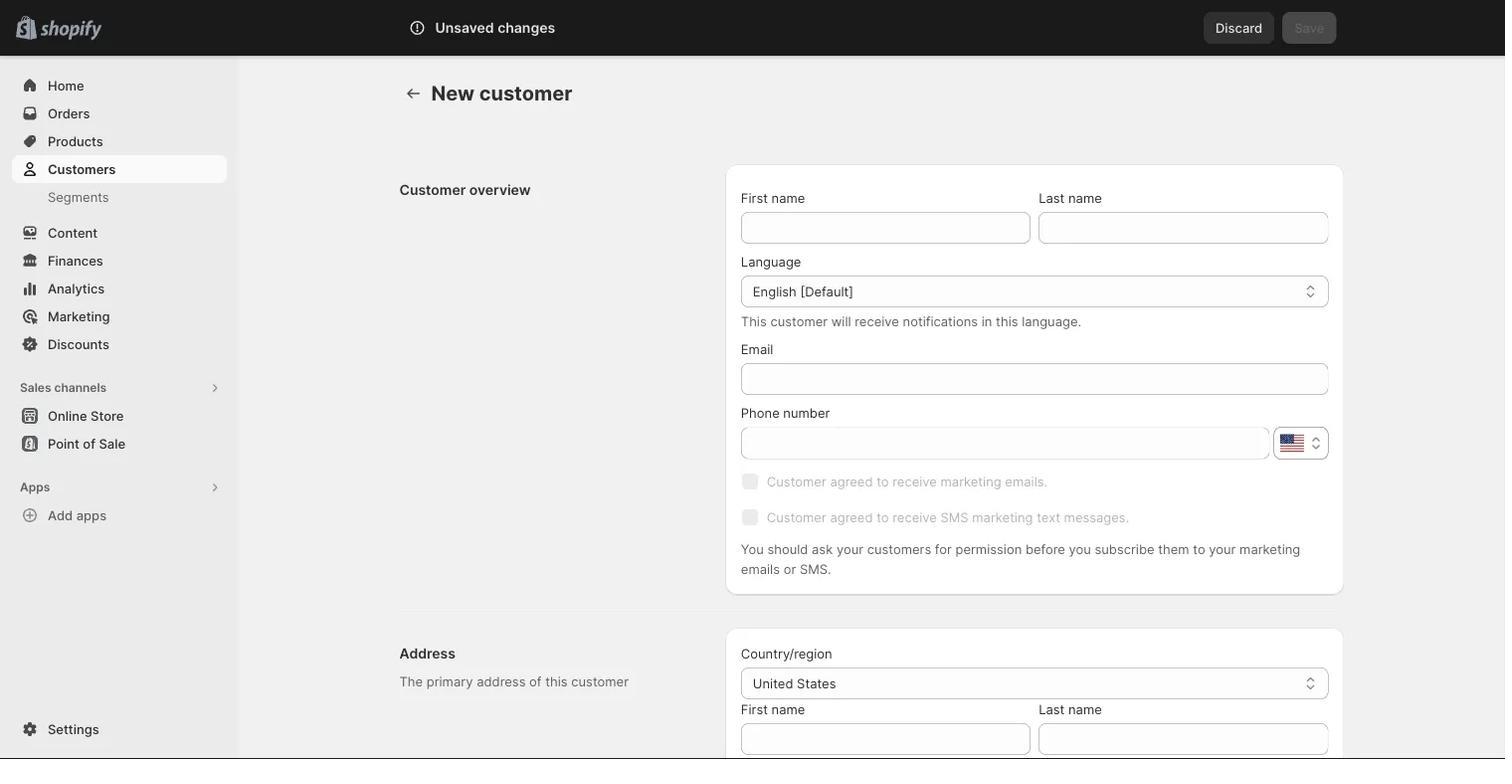 Task type: describe. For each thing, give the bounding box(es) containing it.
apps button
[[12, 474, 227, 502]]

last name for last name text box
[[1039, 702, 1102, 717]]

united
[[753, 676, 794, 691]]

new customer
[[431, 81, 573, 105]]

emails
[[741, 561, 780, 577]]

Last name text field
[[1039, 212, 1329, 244]]

home link
[[12, 72, 227, 100]]

sale
[[99, 436, 125, 451]]

in
[[982, 313, 993, 329]]

ask
[[812, 541, 833, 557]]

First name text field
[[741, 212, 1031, 244]]

discard button
[[1204, 12, 1275, 44]]

segments
[[48, 189, 109, 204]]

channels
[[54, 381, 107, 395]]

Last name text field
[[1039, 723, 1329, 755]]

country/region
[[741, 646, 833, 661]]

customer overview
[[400, 182, 531, 199]]

discounts link
[[12, 330, 227, 358]]

segments link
[[12, 183, 227, 211]]

customer for customer overview
[[400, 182, 466, 199]]

marketing link
[[12, 303, 227, 330]]

orders link
[[12, 100, 227, 127]]

agreed for customer agreed to receive marketing emails.
[[830, 474, 873, 489]]

new
[[431, 81, 475, 105]]

customers link
[[12, 155, 227, 183]]

primary
[[427, 674, 473, 689]]

this
[[741, 313, 767, 329]]

customers
[[867, 541, 932, 557]]

add apps button
[[12, 502, 227, 529]]

content link
[[12, 219, 227, 247]]

store
[[91, 408, 124, 423]]

marketing inside you should ask your customers for permission before you subscribe them to your marketing emails or sms.
[[1240, 541, 1301, 557]]

you should ask your customers for permission before you subscribe them to your marketing emails or sms.
[[741, 541, 1301, 577]]

language
[[741, 254, 801, 269]]

discounts
[[48, 336, 109, 352]]

add
[[48, 507, 73, 523]]

finances
[[48, 253, 103, 268]]

0 vertical spatial marketing
[[941, 474, 1002, 489]]

changes
[[498, 19, 555, 36]]

content
[[48, 225, 98, 240]]

last for last name text box
[[1039, 702, 1065, 717]]

emails.
[[1005, 474, 1048, 489]]

online store
[[48, 408, 124, 423]]

discard
[[1216, 20, 1263, 35]]

save button
[[1283, 12, 1337, 44]]

address
[[477, 674, 526, 689]]

0 vertical spatial this
[[996, 313, 1018, 329]]

online
[[48, 408, 87, 423]]

messages.
[[1064, 509, 1130, 525]]

you
[[741, 541, 764, 557]]

first name for first name text box
[[741, 702, 805, 717]]

this customer will receive notifications in this language.
[[741, 313, 1082, 329]]

settings link
[[12, 715, 227, 743]]

sales
[[20, 381, 51, 395]]

of inside button
[[83, 436, 95, 451]]

will
[[832, 313, 851, 329]]

Phone number text field
[[741, 427, 1270, 459]]

point of sale
[[48, 436, 125, 451]]

subscribe
[[1095, 541, 1155, 557]]

save
[[1295, 20, 1325, 35]]

number
[[783, 405, 830, 420]]

1 vertical spatial this
[[545, 674, 568, 689]]

Email email field
[[741, 363, 1329, 395]]

notifications
[[903, 313, 978, 329]]

sms
[[941, 509, 969, 525]]

settings
[[48, 721, 99, 737]]

united states (+1) image
[[1281, 434, 1305, 452]]

1 your from the left
[[837, 541, 864, 557]]

customer agreed to receive marketing emails.
[[767, 474, 1048, 489]]

agreed for customer agreed to receive sms marketing text messages.
[[830, 509, 873, 525]]

1 vertical spatial of
[[529, 674, 542, 689]]

permission
[[956, 541, 1022, 557]]

search button
[[464, 12, 1041, 44]]

english
[[753, 284, 797, 299]]

or
[[784, 561, 796, 577]]

customer for new
[[479, 81, 573, 105]]

analytics
[[48, 281, 105, 296]]

states
[[797, 676, 836, 691]]

customer for customer agreed to receive sms marketing text messages.
[[767, 509, 827, 525]]

the primary address of this customer
[[400, 674, 629, 689]]

receive for sms
[[893, 509, 937, 525]]

before
[[1026, 541, 1066, 557]]

finances link
[[12, 247, 227, 275]]

sales channels
[[20, 381, 107, 395]]

email
[[741, 341, 774, 357]]

last for last name text field
[[1039, 190, 1065, 205]]

search
[[497, 20, 539, 35]]

phone
[[741, 405, 780, 420]]



Task type: locate. For each thing, give the bounding box(es) containing it.
first for first name text field
[[741, 190, 768, 205]]

your right them
[[1209, 541, 1236, 557]]

customer down english [default] on the top
[[771, 313, 828, 329]]

customer right address
[[571, 674, 629, 689]]

1 vertical spatial agreed
[[830, 509, 873, 525]]

0 vertical spatial first name
[[741, 190, 805, 205]]

1 first name from the top
[[741, 190, 805, 205]]

First name text field
[[741, 723, 1031, 755]]

the
[[400, 674, 423, 689]]

language.
[[1022, 313, 1082, 329]]

customers
[[48, 161, 116, 177]]

customer down changes
[[479, 81, 573, 105]]

2 last from the top
[[1039, 702, 1065, 717]]

add apps
[[48, 507, 107, 523]]

name
[[772, 190, 805, 205], [1069, 190, 1102, 205], [772, 702, 805, 717], [1069, 702, 1102, 717]]

0 vertical spatial last name
[[1039, 190, 1102, 205]]

[default]
[[800, 284, 854, 299]]

receive up customer agreed to receive sms marketing text messages.
[[893, 474, 937, 489]]

0 horizontal spatial your
[[837, 541, 864, 557]]

this
[[996, 313, 1018, 329], [545, 674, 568, 689]]

products
[[48, 133, 103, 149]]

1 horizontal spatial this
[[996, 313, 1018, 329]]

products link
[[12, 127, 227, 155]]

first down united
[[741, 702, 768, 717]]

1 agreed from the top
[[830, 474, 873, 489]]

to for marketing
[[877, 474, 889, 489]]

name for first name text box
[[772, 702, 805, 717]]

0 horizontal spatial of
[[83, 436, 95, 451]]

first name down united
[[741, 702, 805, 717]]

united states
[[753, 676, 836, 691]]

1 vertical spatial first
[[741, 702, 768, 717]]

sales channels button
[[12, 374, 227, 402]]

1 horizontal spatial of
[[529, 674, 542, 689]]

english [default]
[[753, 284, 854, 299]]

first name for first name text field
[[741, 190, 805, 205]]

them
[[1158, 541, 1190, 557]]

marketing up permission
[[973, 509, 1033, 525]]

to inside you should ask your customers for permission before you subscribe them to your marketing emails or sms.
[[1193, 541, 1206, 557]]

receive up customers
[[893, 509, 937, 525]]

1 vertical spatial marketing
[[973, 509, 1033, 525]]

marketing
[[941, 474, 1002, 489], [973, 509, 1033, 525], [1240, 541, 1301, 557]]

first name up language at top
[[741, 190, 805, 205]]

1 vertical spatial last name
[[1039, 702, 1102, 717]]

point of sale button
[[0, 430, 239, 458]]

point of sale link
[[12, 430, 227, 458]]

to for sms
[[877, 509, 889, 525]]

customer
[[479, 81, 573, 105], [771, 313, 828, 329], [571, 674, 629, 689]]

this right address
[[545, 674, 568, 689]]

text
[[1037, 509, 1061, 525]]

orders
[[48, 105, 90, 121]]

2 first from the top
[[741, 702, 768, 717]]

0 vertical spatial of
[[83, 436, 95, 451]]

phone number
[[741, 405, 830, 420]]

1 last name from the top
[[1039, 190, 1102, 205]]

1 vertical spatial receive
[[893, 474, 937, 489]]

should
[[768, 541, 808, 557]]

1 vertical spatial customer
[[771, 313, 828, 329]]

2 first name from the top
[[741, 702, 805, 717]]

unsaved changes
[[435, 19, 555, 36]]

last name
[[1039, 190, 1102, 205], [1039, 702, 1102, 717]]

of
[[83, 436, 95, 451], [529, 674, 542, 689]]

2 vertical spatial customer
[[571, 674, 629, 689]]

unsaved
[[435, 19, 494, 36]]

receive right will
[[855, 313, 899, 329]]

analytics link
[[12, 275, 227, 303]]

receive
[[855, 313, 899, 329], [893, 474, 937, 489], [893, 509, 937, 525]]

marketing
[[48, 308, 110, 324]]

2 your from the left
[[1209, 541, 1236, 557]]

first for first name text box
[[741, 702, 768, 717]]

0 vertical spatial customer
[[479, 81, 573, 105]]

0 vertical spatial customer
[[400, 182, 466, 199]]

of right address
[[529, 674, 542, 689]]

first
[[741, 190, 768, 205], [741, 702, 768, 717]]

customer for customer agreed to receive marketing emails.
[[767, 474, 827, 489]]

last
[[1039, 190, 1065, 205], [1039, 702, 1065, 717]]

overview
[[469, 182, 531, 199]]

your right ask
[[837, 541, 864, 557]]

online store button
[[0, 402, 239, 430]]

2 vertical spatial marketing
[[1240, 541, 1301, 557]]

receive for notifications
[[855, 313, 899, 329]]

1 vertical spatial customer
[[767, 474, 827, 489]]

name for last name text field
[[1069, 190, 1102, 205]]

name for last name text box
[[1069, 702, 1102, 717]]

for
[[935, 541, 952, 557]]

0 vertical spatial receive
[[855, 313, 899, 329]]

0 vertical spatial last
[[1039, 190, 1065, 205]]

2 agreed from the top
[[830, 509, 873, 525]]

receive for marketing
[[893, 474, 937, 489]]

customer for this
[[771, 313, 828, 329]]

1 vertical spatial first name
[[741, 702, 805, 717]]

1 vertical spatial last
[[1039, 702, 1065, 717]]

point
[[48, 436, 79, 451]]

of left sale
[[83, 436, 95, 451]]

customer
[[400, 182, 466, 199], [767, 474, 827, 489], [767, 509, 827, 525]]

apps
[[20, 480, 50, 495]]

1 first from the top
[[741, 190, 768, 205]]

sms.
[[800, 561, 832, 577]]

customer agreed to receive sms marketing text messages.
[[767, 509, 1130, 525]]

agreed
[[830, 474, 873, 489], [830, 509, 873, 525]]

first name
[[741, 190, 805, 205], [741, 702, 805, 717]]

online store link
[[12, 402, 227, 430]]

last name for last name text field
[[1039, 190, 1102, 205]]

name for first name text field
[[772, 190, 805, 205]]

1 last from the top
[[1039, 190, 1065, 205]]

your
[[837, 541, 864, 557], [1209, 541, 1236, 557]]

1 vertical spatial to
[[877, 509, 889, 525]]

you
[[1069, 541, 1091, 557]]

to
[[877, 474, 889, 489], [877, 509, 889, 525], [1193, 541, 1206, 557]]

1 horizontal spatial your
[[1209, 541, 1236, 557]]

2 vertical spatial to
[[1193, 541, 1206, 557]]

0 vertical spatial first
[[741, 190, 768, 205]]

address
[[400, 645, 456, 662]]

2 vertical spatial customer
[[767, 509, 827, 525]]

shopify image
[[40, 20, 102, 40]]

home
[[48, 78, 84, 93]]

apps
[[76, 507, 107, 523]]

this right in
[[996, 313, 1018, 329]]

marketing right them
[[1240, 541, 1301, 557]]

0 vertical spatial agreed
[[830, 474, 873, 489]]

0 vertical spatial to
[[877, 474, 889, 489]]

2 last name from the top
[[1039, 702, 1102, 717]]

marketing up 'sms'
[[941, 474, 1002, 489]]

0 horizontal spatial this
[[545, 674, 568, 689]]

first up language at top
[[741, 190, 768, 205]]

2 vertical spatial receive
[[893, 509, 937, 525]]



Task type: vqa. For each thing, say whether or not it's contained in the screenshot.
List
no



